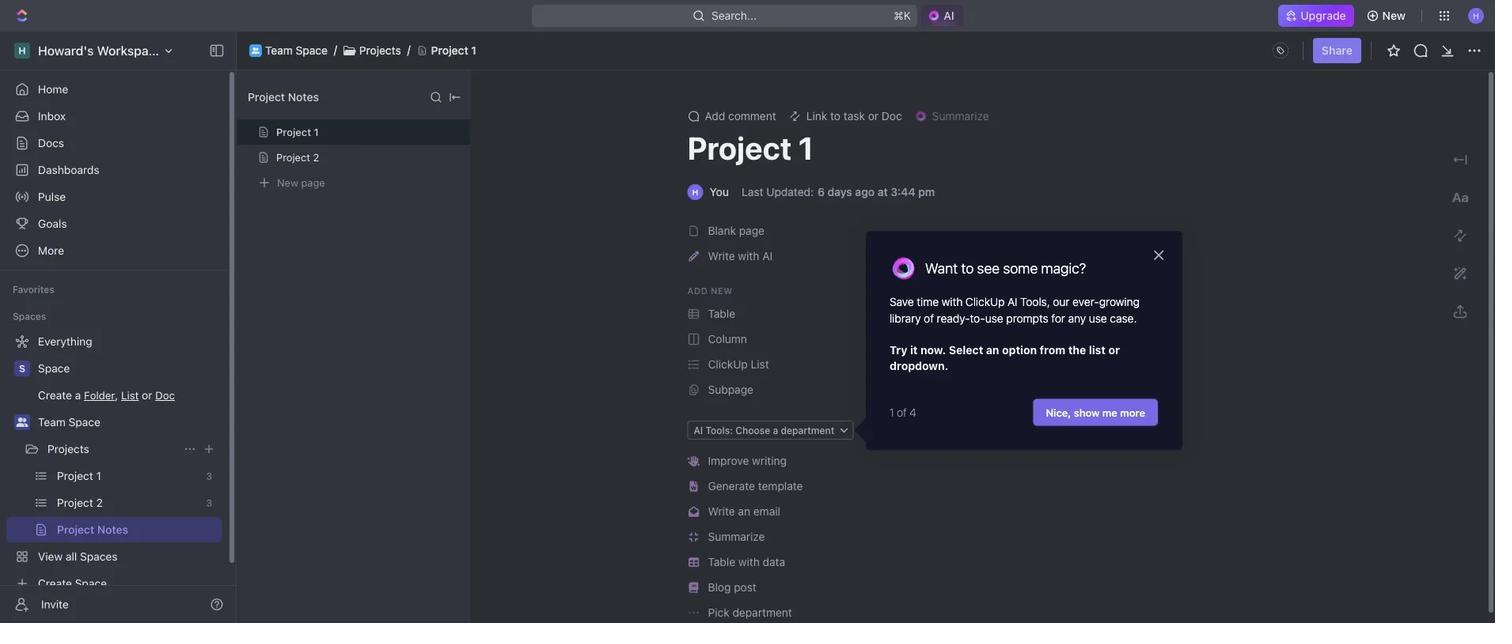 Task type: describe. For each thing, give the bounding box(es) containing it.
pick
[[708, 607, 730, 620]]

space down 'everything' on the bottom of the page
[[38, 362, 70, 375]]

create for create space
[[38, 578, 72, 591]]

write with ai
[[708, 250, 773, 263]]

table with data button
[[683, 550, 1263, 576]]

project 1 inside tree
[[57, 470, 101, 483]]

6
[[818, 186, 825, 199]]

option
[[1002, 344, 1037, 357]]

more
[[1121, 407, 1146, 419]]

with for data
[[739, 556, 760, 569]]

user group image
[[252, 47, 260, 54]]

write for write an email
[[708, 506, 735, 519]]

1 horizontal spatial project notes
[[248, 91, 319, 104]]

write with ai button
[[683, 244, 1263, 269]]

improve writing
[[708, 455, 787, 468]]

to for link
[[831, 110, 841, 123]]

new page
[[277, 177, 325, 189]]

everything link
[[6, 329, 219, 355]]

1 inside × dialog
[[890, 406, 895, 419]]

list
[[1089, 344, 1106, 357]]

h inside 'dropdown button'
[[1474, 11, 1480, 20]]

improve
[[708, 455, 749, 468]]

try
[[890, 344, 908, 357]]

space, , element
[[14, 361, 30, 377]]

prompts
[[1007, 312, 1049, 325]]

ai button
[[922, 5, 964, 27]]

pencil image
[[689, 251, 699, 262]]

ai tools: choose a department
[[694, 425, 835, 436]]

ever-
[[1073, 296, 1100, 309]]

department inside button
[[781, 425, 835, 436]]

file word image
[[690, 482, 698, 492]]

pm
[[919, 186, 935, 199]]

team for user group icon
[[38, 416, 66, 429]]

ai inside save time with clickup ai tools, our ever-growing library of ready-to-use prompts for any use case.
[[1008, 296, 1018, 309]]

project 1 link
[[57, 464, 200, 489]]

dropdown menu image
[[1268, 38, 1294, 63]]

doc inside create a folder , list or doc
[[155, 390, 175, 402]]

,
[[115, 389, 118, 402]]

tools:
[[706, 425, 733, 436]]

more button
[[6, 238, 222, 264]]

dashboards link
[[6, 158, 222, 183]]

create for create a folder , list or doc
[[38, 389, 72, 402]]

page for new page
[[301, 177, 325, 189]]

table for table with data
[[708, 556, 736, 569]]

× button
[[1153, 243, 1166, 265]]

see
[[978, 260, 1000, 277]]

1 horizontal spatial 2
[[313, 152, 319, 164]]

table for table
[[708, 308, 736, 321]]

summarize button
[[909, 105, 996, 127]]

howard's workspace
[[38, 43, 163, 58]]

dashboards
[[38, 164, 99, 177]]

upgrade
[[1301, 9, 1347, 22]]

for
[[1052, 312, 1066, 325]]

h for howard's workspace
[[18, 45, 26, 56]]

more
[[38, 244, 64, 257]]

subpage
[[708, 384, 754, 397]]

link to task or doc button
[[783, 105, 909, 127]]

view
[[38, 551, 63, 564]]

folder button
[[84, 390, 115, 402]]

save time with clickup ai tools, our ever-growing library of ready-to-use prompts for any use case.
[[890, 296, 1143, 325]]

improve writing button
[[683, 449, 1263, 474]]

select
[[949, 344, 984, 357]]

user group image
[[16, 418, 28, 428]]

to for want
[[962, 260, 974, 277]]

space link
[[38, 356, 219, 382]]

notes inside tree
[[97, 524, 128, 537]]

our
[[1053, 296, 1070, 309]]

create a folder , list or doc
[[38, 389, 175, 402]]

create space link
[[6, 572, 219, 597]]

pick department button
[[683, 601, 1263, 624]]

a inside button
[[773, 425, 779, 436]]

an inside try it now. select an option from the list or dropdown.
[[986, 344, 1000, 357]]

growing
[[1100, 296, 1140, 309]]

clickup inside "button"
[[708, 358, 748, 371]]

docs
[[38, 137, 64, 150]]

write an email
[[708, 506, 781, 519]]

it
[[911, 344, 918, 357]]

1 horizontal spatial notes
[[288, 91, 319, 104]]

with for ai
[[738, 250, 760, 263]]

nice,
[[1046, 407, 1072, 419]]

space down folder
[[69, 416, 100, 429]]

favorites
[[13, 284, 54, 295]]

3 for 2
[[206, 498, 212, 509]]

summarize button
[[683, 525, 1263, 550]]

from
[[1040, 344, 1066, 357]]

×
[[1153, 243, 1166, 265]]

or inside tree
[[142, 389, 152, 402]]

add comment
[[705, 110, 777, 123]]

new
[[711, 286, 733, 296]]

data
[[763, 556, 786, 569]]

generate
[[708, 480, 755, 493]]

comment
[[729, 110, 777, 123]]

list inside "button"
[[751, 358, 769, 371]]

with inside save time with clickup ai tools, our ever-growing library of ready-to-use prompts for any use case.
[[942, 296, 963, 309]]

invite
[[41, 599, 69, 612]]

ago
[[856, 186, 875, 199]]

you
[[710, 186, 729, 199]]

envelope open image
[[689, 507, 699, 518]]

new for new page
[[277, 177, 298, 189]]

ai inside "button"
[[944, 9, 954, 22]]

page for blank page
[[739, 224, 765, 238]]

clickup list
[[708, 358, 769, 371]]

inbox link
[[6, 104, 222, 129]]

folder
[[84, 390, 115, 402]]

ai inside dropdown button
[[694, 425, 703, 436]]

space right user group image
[[296, 44, 328, 57]]

last updated: 6 days ago at 3:44 pm
[[742, 186, 935, 199]]

or inside dropdown button
[[868, 110, 879, 123]]

summarize inside summarize button
[[708, 531, 765, 544]]

1 use from the left
[[986, 312, 1004, 325]]

save
[[890, 296, 914, 309]]

table button
[[683, 302, 1263, 327]]

blank
[[708, 224, 736, 238]]

new for new
[[1383, 9, 1406, 22]]

1 inside tree
[[96, 470, 101, 483]]

project notes link
[[57, 518, 219, 543]]

now.
[[921, 344, 947, 357]]

× dialog
[[866, 231, 1183, 451]]

add new
[[688, 286, 733, 296]]

task
[[844, 110, 865, 123]]

summarize inside summarize dropdown button
[[933, 110, 990, 123]]



Task type: locate. For each thing, give the bounding box(es) containing it.
spaces down favorites button
[[13, 311, 46, 322]]

0 vertical spatial an
[[986, 344, 1000, 357]]

0 horizontal spatial use
[[986, 312, 1004, 325]]

1
[[471, 44, 477, 57], [314, 126, 319, 138], [799, 129, 814, 167], [890, 406, 895, 419], [96, 470, 101, 483]]

compress image
[[689, 532, 699, 543]]

1 vertical spatial or
[[1109, 344, 1120, 357]]

subpage button
[[683, 378, 1263, 403]]

1 horizontal spatial team space
[[265, 44, 328, 57]]

2 down project 1 link
[[96, 497, 103, 510]]

0 vertical spatial notes
[[288, 91, 319, 104]]

home link
[[6, 77, 222, 102]]

doc right list button
[[155, 390, 175, 402]]

0 horizontal spatial summarize
[[708, 531, 765, 544]]

an right select
[[986, 344, 1000, 357]]

h
[[1474, 11, 1480, 20], [18, 45, 26, 56], [693, 188, 699, 197]]

0 horizontal spatial page
[[301, 177, 325, 189]]

0 vertical spatial write
[[708, 250, 735, 263]]

with left data
[[739, 556, 760, 569]]

0 horizontal spatial an
[[738, 506, 751, 519]]

or right list button
[[142, 389, 152, 402]]

add left comment
[[705, 110, 726, 123]]

of left 4
[[897, 406, 907, 419]]

2 up new page
[[313, 152, 319, 164]]

h for you
[[693, 188, 699, 197]]

2 create from the top
[[38, 578, 72, 591]]

3:44
[[891, 186, 916, 199]]

0 vertical spatial 2
[[313, 152, 319, 164]]

0 vertical spatial projects
[[359, 44, 401, 57]]

3
[[206, 471, 212, 482], [206, 498, 212, 509]]

view all spaces
[[38, 551, 118, 564]]

1 horizontal spatial to
[[962, 260, 974, 277]]

1 horizontal spatial doc
[[882, 110, 902, 123]]

0 vertical spatial team space
[[265, 44, 328, 57]]

blank page
[[708, 224, 765, 238]]

0 horizontal spatial team space
[[38, 416, 100, 429]]

0 vertical spatial a
[[75, 389, 81, 402]]

want
[[926, 260, 958, 277]]

new inside new button
[[1383, 9, 1406, 22]]

a inside tree
[[75, 389, 81, 402]]

to left see
[[962, 260, 974, 277]]

pick department
[[708, 607, 792, 620]]

last
[[742, 186, 764, 199]]

1 vertical spatial h
[[18, 45, 26, 56]]

1 horizontal spatial team
[[265, 44, 293, 57]]

0 vertical spatial new
[[1383, 9, 1406, 22]]

0 vertical spatial create
[[38, 389, 72, 402]]

search...
[[712, 9, 757, 22]]

with down 'blank page'
[[738, 250, 760, 263]]

or right task
[[868, 110, 879, 123]]

project notes
[[248, 91, 319, 104], [57, 524, 128, 537]]

tools,
[[1021, 296, 1051, 309]]

nice, show me more button
[[1033, 399, 1159, 427]]

table with data
[[708, 556, 786, 569]]

department up writing
[[781, 425, 835, 436]]

space down view all spaces
[[75, 578, 107, 591]]

0 vertical spatial projects link
[[359, 44, 401, 57]]

team right user group icon
[[38, 416, 66, 429]]

new button
[[1361, 3, 1416, 29]]

0 horizontal spatial clickup
[[708, 358, 748, 371]]

sidebar navigation
[[0, 32, 240, 624]]

clickup
[[966, 296, 1005, 309], [708, 358, 748, 371]]

or
[[868, 110, 879, 123], [1109, 344, 1120, 357], [142, 389, 152, 402]]

h button
[[1464, 3, 1489, 29]]

book image
[[689, 583, 699, 594]]

blog
[[708, 582, 731, 595]]

list button
[[121, 390, 139, 402]]

1 horizontal spatial clickup
[[966, 296, 1005, 309]]

1 of 4
[[890, 406, 917, 419]]

1 horizontal spatial h
[[693, 188, 699, 197]]

home
[[38, 83, 68, 96]]

or inside try it now. select an option from the list or dropdown.
[[1109, 344, 1120, 357]]

column button
[[683, 327, 1263, 352]]

add left new at the top of the page
[[688, 286, 708, 296]]

table up blog on the left of the page
[[708, 556, 736, 569]]

hand sparkles image
[[687, 456, 701, 467]]

team space for user group icon
[[38, 416, 100, 429]]

with
[[738, 250, 760, 263], [942, 296, 963, 309], [739, 556, 760, 569]]

h inside navigation
[[18, 45, 26, 56]]

1 vertical spatial project 2
[[57, 497, 103, 510]]

1 vertical spatial projects
[[48, 443, 89, 456]]

1 horizontal spatial summarize
[[933, 110, 990, 123]]

1 vertical spatial table
[[708, 556, 736, 569]]

2 write from the top
[[708, 506, 735, 519]]

1 vertical spatial team space
[[38, 416, 100, 429]]

doc right task
[[882, 110, 902, 123]]

blank page button
[[683, 219, 1263, 244]]

0 vertical spatial page
[[301, 177, 325, 189]]

0 vertical spatial list
[[751, 358, 769, 371]]

4
[[910, 406, 917, 419]]

0 horizontal spatial h
[[18, 45, 26, 56]]

project notes up view all spaces
[[57, 524, 128, 537]]

dropdown.
[[890, 360, 949, 373]]

⌘k
[[894, 9, 911, 22]]

0 vertical spatial to
[[831, 110, 841, 123]]

spaces right the 'all'
[[80, 551, 118, 564]]

ai up prompts
[[1008, 296, 1018, 309]]

of
[[924, 312, 934, 325], [897, 406, 907, 419]]

team inside tree
[[38, 416, 66, 429]]

any
[[1069, 312, 1086, 325]]

1 table from the top
[[708, 308, 736, 321]]

department down "post" at the bottom of page
[[733, 607, 792, 620]]

tree inside the sidebar navigation
[[6, 329, 222, 597]]

clickup up to- at the right of page
[[966, 296, 1005, 309]]

pulse link
[[6, 184, 222, 210]]

0 horizontal spatial notes
[[97, 524, 128, 537]]

everything
[[38, 335, 92, 348]]

ai tools: choose a department button
[[688, 421, 854, 440]]

0 vertical spatial team space link
[[265, 44, 328, 57]]

2
[[313, 152, 319, 164], [96, 497, 103, 510]]

1 horizontal spatial page
[[739, 224, 765, 238]]

2 horizontal spatial or
[[1109, 344, 1120, 357]]

updated:
[[767, 186, 814, 199]]

1 vertical spatial with
[[942, 296, 963, 309]]

0 horizontal spatial or
[[142, 389, 152, 402]]

1 vertical spatial 3
[[206, 498, 212, 509]]

1 vertical spatial new
[[277, 177, 298, 189]]

ai
[[944, 9, 954, 22], [763, 250, 773, 263], [1008, 296, 1018, 309], [694, 425, 703, 436]]

0 vertical spatial project 2
[[276, 152, 319, 164]]

0 horizontal spatial projects
[[48, 443, 89, 456]]

magic?
[[1042, 260, 1087, 277]]

doc inside dropdown button
[[882, 110, 902, 123]]

add for add new
[[688, 286, 708, 296]]

write down blank
[[708, 250, 735, 263]]

1 horizontal spatial a
[[773, 425, 779, 436]]

of inside save time with clickup ai tools, our ever-growing library of ready-to-use prompts for any use case.
[[924, 312, 934, 325]]

0 horizontal spatial team space link
[[38, 410, 219, 436]]

writing
[[752, 455, 787, 468]]

page
[[301, 177, 325, 189], [739, 224, 765, 238]]

0 vertical spatial table
[[708, 308, 736, 321]]

ai down 'blank page'
[[763, 250, 773, 263]]

write an email button
[[683, 500, 1263, 525]]

0 horizontal spatial team
[[38, 416, 66, 429]]

1 horizontal spatial of
[[924, 312, 934, 325]]

1 vertical spatial projects link
[[48, 437, 177, 462]]

1 vertical spatial project notes
[[57, 524, 128, 537]]

0 horizontal spatial doc
[[155, 390, 175, 402]]

nice, show me more
[[1046, 407, 1146, 419]]

create left folder
[[38, 389, 72, 402]]

1 vertical spatial clickup
[[708, 358, 748, 371]]

0 horizontal spatial spaces
[[13, 311, 46, 322]]

1 horizontal spatial projects
[[359, 44, 401, 57]]

team space link for user group icon
[[38, 410, 219, 436]]

days
[[828, 186, 853, 199]]

1 horizontal spatial use
[[1089, 312, 1108, 325]]

try it now. select an option from the list or dropdown.
[[890, 344, 1123, 373]]

0 vertical spatial or
[[868, 110, 879, 123]]

0 horizontal spatial 2
[[96, 497, 103, 510]]

project 1
[[431, 44, 477, 57], [276, 126, 319, 138], [688, 129, 814, 167], [57, 470, 101, 483]]

doc
[[882, 110, 902, 123], [155, 390, 175, 402]]

0 vertical spatial project notes
[[248, 91, 319, 104]]

projects inside tree
[[48, 443, 89, 456]]

1 create from the top
[[38, 389, 72, 402]]

0 horizontal spatial new
[[277, 177, 298, 189]]

pulse
[[38, 190, 66, 204]]

of down time
[[924, 312, 934, 325]]

an inside write an email button
[[738, 506, 751, 519]]

howard's workspace, , element
[[14, 43, 30, 59]]

1 vertical spatial page
[[739, 224, 765, 238]]

2 inside tree
[[96, 497, 103, 510]]

ai right ⌘k
[[944, 9, 954, 22]]

projects link
[[359, 44, 401, 57], [48, 437, 177, 462]]

1 vertical spatial to
[[962, 260, 974, 277]]

write for write with ai
[[708, 250, 735, 263]]

team space inside tree
[[38, 416, 100, 429]]

project 2 up new page
[[276, 152, 319, 164]]

1 vertical spatial 2
[[96, 497, 103, 510]]

to
[[831, 110, 841, 123], [962, 260, 974, 277]]

create
[[38, 389, 72, 402], [38, 578, 72, 591]]

1 vertical spatial team
[[38, 416, 66, 429]]

spaces
[[13, 311, 46, 322], [80, 551, 118, 564]]

list right ,
[[121, 390, 139, 402]]

0 vertical spatial clickup
[[966, 296, 1005, 309]]

0 horizontal spatial project 2
[[57, 497, 103, 510]]

doc button
[[155, 390, 175, 402]]

1 vertical spatial an
[[738, 506, 751, 519]]

1 vertical spatial of
[[897, 406, 907, 419]]

inbox
[[38, 110, 66, 123]]

0 horizontal spatial to
[[831, 110, 841, 123]]

summarize
[[933, 110, 990, 123], [708, 531, 765, 544]]

team space down folder
[[38, 416, 100, 429]]

1 horizontal spatial new
[[1383, 9, 1406, 22]]

me
[[1103, 407, 1118, 419]]

goals link
[[6, 211, 222, 237]]

2 use from the left
[[1089, 312, 1108, 325]]

0 vertical spatial department
[[781, 425, 835, 436]]

1 vertical spatial department
[[733, 607, 792, 620]]

team space link for user group image
[[265, 44, 328, 57]]

1 3 from the top
[[206, 471, 212, 482]]

1 horizontal spatial team space link
[[265, 44, 328, 57]]

2 vertical spatial or
[[142, 389, 152, 402]]

list inside create a folder , list or doc
[[121, 390, 139, 402]]

link
[[807, 110, 828, 123]]

1 vertical spatial list
[[121, 390, 139, 402]]

1 vertical spatial team space link
[[38, 410, 219, 436]]

to right the link
[[831, 110, 841, 123]]

tree containing everything
[[6, 329, 222, 597]]

team space for user group image
[[265, 44, 328, 57]]

use down ever-
[[1089, 312, 1108, 325]]

link to task or doc
[[807, 110, 902, 123]]

list up subpage
[[751, 358, 769, 371]]

blog post button
[[683, 576, 1263, 601]]

0 vertical spatial add
[[705, 110, 726, 123]]

department inside "button"
[[733, 607, 792, 620]]

a
[[75, 389, 81, 402], [773, 425, 779, 436]]

1 horizontal spatial project 2
[[276, 152, 319, 164]]

post
[[734, 582, 757, 595]]

all
[[66, 551, 77, 564]]

clickup inside save time with clickup ai tools, our ever-growing library of ready-to-use prompts for any use case.
[[966, 296, 1005, 309]]

0 horizontal spatial a
[[75, 389, 81, 402]]

1 vertical spatial notes
[[97, 524, 128, 537]]

page inside button
[[739, 224, 765, 238]]

1 vertical spatial doc
[[155, 390, 175, 402]]

add for add comment
[[705, 110, 726, 123]]

2 3 from the top
[[206, 498, 212, 509]]

0 horizontal spatial list
[[121, 390, 139, 402]]

to inside dropdown button
[[831, 110, 841, 123]]

to inside × dialog
[[962, 260, 974, 277]]

project
[[431, 44, 469, 57], [248, 91, 285, 104], [276, 126, 311, 138], [688, 129, 792, 167], [276, 152, 310, 164], [57, 470, 93, 483], [57, 497, 93, 510], [57, 524, 94, 537]]

1 vertical spatial a
[[773, 425, 779, 436]]

project notes inside the sidebar navigation
[[57, 524, 128, 537]]

create up invite
[[38, 578, 72, 591]]

2 vertical spatial with
[[739, 556, 760, 569]]

0 vertical spatial 3
[[206, 471, 212, 482]]

team space link right user group image
[[265, 44, 328, 57]]

favorites button
[[6, 280, 61, 299]]

0 horizontal spatial of
[[897, 406, 907, 419]]

1 write from the top
[[708, 250, 735, 263]]

1 vertical spatial spaces
[[80, 551, 118, 564]]

team for user group image
[[265, 44, 293, 57]]

time
[[917, 296, 939, 309]]

email
[[754, 506, 781, 519]]

team right user group image
[[265, 44, 293, 57]]

1 vertical spatial add
[[688, 286, 708, 296]]

or right list
[[1109, 344, 1120, 357]]

table
[[708, 308, 736, 321], [708, 556, 736, 569]]

2 vertical spatial h
[[693, 188, 699, 197]]

use up 'column' button
[[986, 312, 1004, 325]]

with up ready-
[[942, 296, 963, 309]]

0 vertical spatial summarize
[[933, 110, 990, 123]]

upgrade link
[[1279, 5, 1355, 27]]

an left email
[[738, 506, 751, 519]]

0 vertical spatial of
[[924, 312, 934, 325]]

clickup down column
[[708, 358, 748, 371]]

0 vertical spatial h
[[1474, 11, 1480, 20]]

tree
[[6, 329, 222, 597]]

create space
[[38, 578, 107, 591]]

view all spaces link
[[6, 545, 219, 570]]

team space link down list button
[[38, 410, 219, 436]]

goals
[[38, 217, 67, 230]]

table image
[[689, 558, 699, 568]]

3 for 1
[[206, 471, 212, 482]]

0 vertical spatial team
[[265, 44, 293, 57]]

write down generate
[[708, 506, 735, 519]]

project 2 inside tree
[[57, 497, 103, 510]]

2 table from the top
[[708, 556, 736, 569]]

1 horizontal spatial list
[[751, 358, 769, 371]]

1 horizontal spatial spaces
[[80, 551, 118, 564]]

a right choose
[[773, 425, 779, 436]]

project notes down user group image
[[248, 91, 319, 104]]

docs link
[[6, 131, 222, 156]]

0 vertical spatial doc
[[882, 110, 902, 123]]

a left folder
[[75, 389, 81, 402]]

notes
[[288, 91, 319, 104], [97, 524, 128, 537]]

0 horizontal spatial projects link
[[48, 437, 177, 462]]

team space right user group image
[[265, 44, 328, 57]]

project 2 up view all spaces
[[57, 497, 103, 510]]

table down new at the top of the page
[[708, 308, 736, 321]]

ai left tools:
[[694, 425, 703, 436]]

want to see some magic?
[[926, 260, 1087, 277]]

0 vertical spatial spaces
[[13, 311, 46, 322]]

spaces inside view all spaces link
[[80, 551, 118, 564]]



Task type: vqa. For each thing, say whether or not it's contained in the screenshot.
Due
no



